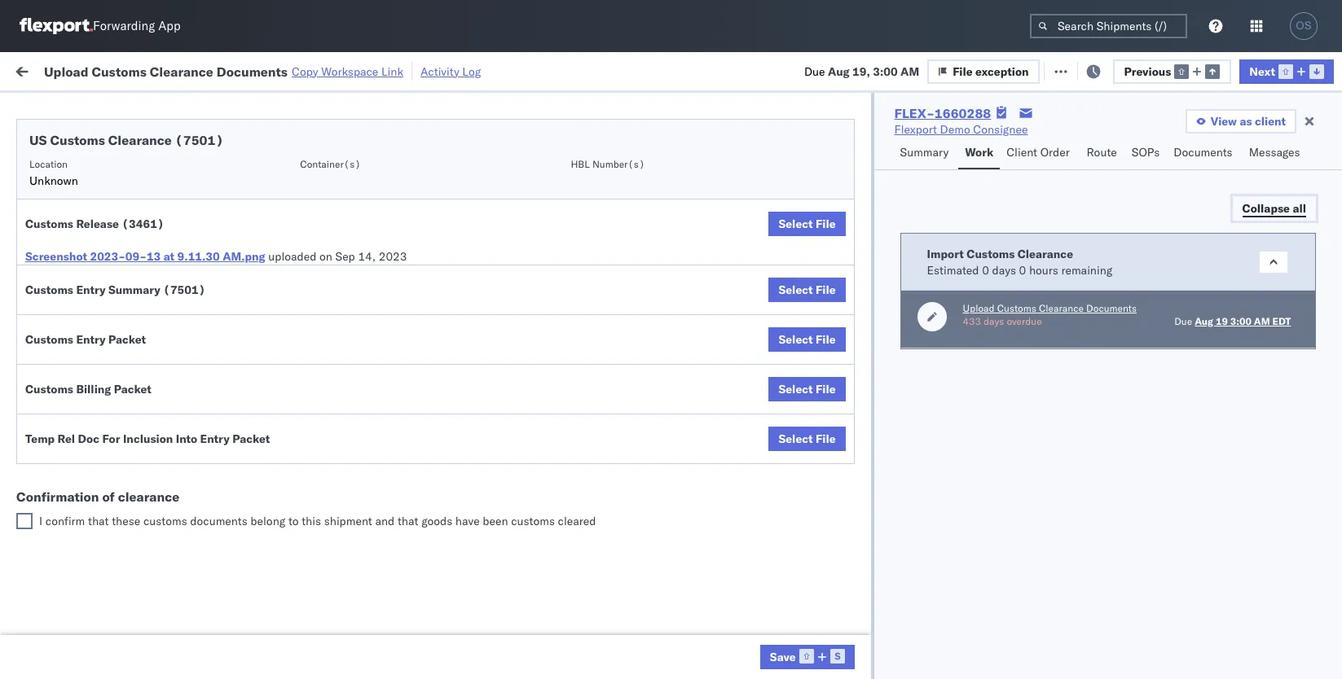Task type: describe. For each thing, give the bounding box(es) containing it.
test123456 for the left upload customs clearance documents button
[[1110, 343, 1179, 357]]

upload customs clearance documents link
[[37, 333, 231, 365]]

confirm for confirm pickup from los angeles, ca
[[37, 441, 79, 456]]

operat
[[1314, 133, 1342, 145]]

8 resize handle column header from the left
[[1082, 126, 1102, 680]]

edt, for schedule pickup from los angeles, ca link for 5th schedule pickup from los angeles, ca button from the bottom of the page
[[312, 235, 337, 250]]

customs down the screenshot on the left
[[25, 283, 73, 297]]

8 2:59 from the top
[[262, 630, 287, 644]]

4 5, from the top
[[364, 271, 374, 286]]

2:00 am est, nov 9, 2022
[[262, 343, 405, 357]]

next
[[1249, 64, 1275, 79]]

ocean fcl for sixth schedule pickup from los angeles, ca button from the top
[[499, 630, 556, 644]]

view as client
[[1211, 114, 1286, 129]]

status : ready for work, blocked, in progress
[[89, 101, 296, 113]]

2 ceau7522281, from the top
[[1004, 199, 1088, 214]]

delivery for 1st schedule delivery appointment button from the bottom of the page
[[89, 414, 131, 428]]

3 1846748 from the top
[[935, 271, 984, 286]]

mbl/mawb
[[1110, 133, 1167, 145]]

demo
[[940, 122, 970, 137]]

4 2:59 from the top
[[262, 271, 287, 286]]

433
[[963, 315, 981, 328]]

1 5, from the top
[[364, 163, 374, 178]]

am up pm
[[290, 414, 309, 429]]

6 2:59 from the top
[[262, 414, 287, 429]]

flexport. image
[[20, 18, 93, 34]]

5 hlxu8034992 from the top
[[1177, 306, 1257, 321]]

filtered by:
[[16, 100, 75, 114]]

angeles, for 5th schedule pickup from los angeles, ca button from the bottom of the page
[[175, 226, 220, 241]]

flex-1846748 for the left upload customs clearance documents button
[[900, 343, 984, 357]]

i confirm that these customs documents belong to this shipment and that goods have been customs cleared
[[39, 514, 596, 529]]

2 hlxu8034992 from the top
[[1177, 199, 1257, 214]]

2 integration from the top
[[711, 594, 767, 608]]

10 resize handle column header from the left
[[1313, 126, 1332, 680]]

west
[[761, 630, 787, 644]]

been
[[483, 514, 508, 529]]

summary inside button
[[900, 145, 949, 160]]

delivery for confirm delivery button at bottom left
[[82, 485, 124, 500]]

2 lagerfeld from the top
[[874, 594, 923, 608]]

ca for 4th schedule pickup from los angeles, ca button
[[37, 386, 53, 401]]

1 2:59 from the top
[[262, 163, 287, 178]]

customs up the screenshot on the left
[[25, 217, 73, 231]]

5 hlxu6269489, from the top
[[1091, 306, 1174, 321]]

pickup for 5th schedule pickup from los angeles, ca button from the bottom of the page
[[89, 226, 124, 241]]

6 ceau7522281, hlxu6269489, hlxu8034992 from the top
[[1004, 342, 1257, 357]]

1 0 from the left
[[982, 263, 989, 277]]

pickup for 3rd schedule pickup from los angeles, ca button from the top of the page
[[89, 298, 124, 313]]

these
[[112, 514, 140, 529]]

confirm
[[45, 514, 85, 529]]

0 vertical spatial 14,
[[358, 249, 376, 264]]

ocean fcl for 3rd schedule pickup from los angeles, ca button from the top of the page
[[499, 307, 556, 321]]

3 flex-1846748 from the top
[[900, 271, 984, 286]]

from for 4th schedule pickup from los angeles, ca button
[[127, 370, 151, 384]]

unknown
[[29, 174, 78, 188]]

upload customs clearance documents for the right upload customs clearance documents button
[[963, 302, 1137, 315]]

1 vertical spatial upload
[[963, 302, 995, 315]]

container numbers button
[[996, 123, 1085, 152]]

consignee
[[973, 122, 1028, 137]]

schedule pickup from los angeles, ca for 3rd schedule pickup from los angeles, ca button from the top of the page
[[37, 298, 220, 329]]

am left "edt"
[[1254, 315, 1270, 328]]

2 schedule delivery appointment button from the top
[[37, 269, 200, 287]]

documents up in
[[217, 63, 288, 79]]

hbl
[[571, 158, 590, 170]]

1 karl from the top
[[850, 558, 871, 572]]

est, for 14,
[[312, 414, 336, 429]]

dec for 23,
[[338, 450, 359, 465]]

9 resize handle column header from the left
[[1286, 126, 1305, 680]]

1 integration from the top
[[711, 558, 767, 572]]

4 hlxu8034992 from the top
[[1177, 271, 1257, 285]]

1 schedule delivery appointment button from the top
[[37, 162, 200, 180]]

3:00 for 19,
[[873, 64, 898, 79]]

schedule pickup from los angeles, ca for sixth schedule pickup from los angeles, ca button from the bottom of the page
[[37, 190, 220, 221]]

2 vertical spatial entry
[[200, 432, 230, 447]]

2:59 am edt, nov 5, 2022 for 3rd schedule pickup from los angeles, ca button from the top of the page
[[262, 307, 405, 321]]

est, for 13,
[[312, 522, 336, 537]]

1 fcl from the top
[[535, 199, 556, 214]]

est, for 23,
[[311, 450, 335, 465]]

ca for sixth schedule pickup from los angeles, ca button from the bottom of the page
[[37, 207, 53, 221]]

2023 for 2:59 am est, jan 13, 2023
[[380, 522, 409, 537]]

1 test123456 from the top
[[1110, 163, 1179, 178]]

schedule for 2nd schedule delivery appointment button from the top of the page
[[37, 270, 86, 285]]

import customs clearance estimated 0 days 0 hours remaining
[[927, 247, 1113, 277]]

file for customs entry packet
[[816, 332, 836, 347]]

snoozed
[[341, 101, 379, 113]]

mbl/mawb numbers button
[[1102, 130, 1289, 146]]

work button
[[959, 138, 1000, 169]]

3 test123456 from the top
[[1110, 271, 1179, 286]]

25,
[[360, 630, 377, 644]]

1 ceau7522281, hlxu6269489, hlxu8034992 from the top
[[1004, 163, 1257, 178]]

am left 25,
[[290, 630, 309, 644]]

schedule pickup from los angeles, ca for 4th schedule pickup from los angeles, ca button
[[37, 370, 220, 401]]

433 days overdue
[[963, 315, 1042, 328]]

schedule pickup from los angeles, ca link for sixth schedule pickup from los angeles, ca button from the bottom of the page
[[37, 189, 231, 222]]

1 2:59 am edt, nov 5, 2022 from the top
[[262, 163, 405, 178]]

(7501) for customs entry summary (7501)
[[163, 283, 206, 297]]

customs entry summary (7501)
[[25, 283, 206, 297]]

have
[[455, 514, 480, 529]]

4 ceau7522281, hlxu6269489, hlxu8034992 from the top
[[1004, 271, 1257, 285]]

from for 5th schedule pickup from los angeles, ca button from the top of the page
[[127, 513, 151, 528]]

2 resize handle column header from the left
[[414, 126, 434, 680]]

aug for 19
[[1195, 315, 1213, 328]]

screenshot 2023-09-13 at 9.11.30 am.png uploaded on sep 14, 2023
[[25, 249, 407, 264]]

activity log
[[420, 64, 481, 79]]

app
[[158, 18, 181, 34]]

nov down snoozed on the left top of page
[[340, 163, 361, 178]]

customs entry packet
[[25, 332, 146, 347]]

us customs clearance (7501)
[[29, 132, 224, 148]]

as
[[1240, 114, 1252, 129]]

1846748 for the left upload customs clearance documents button
[[935, 343, 984, 357]]

location
[[29, 158, 68, 170]]

flex
[[874, 133, 892, 145]]

angeles, for 4th schedule pickup from los angeles, ca button
[[175, 370, 220, 384]]

1 hlxu8034992 from the top
[[1177, 163, 1257, 178]]

os button
[[1285, 7, 1323, 45]]

to
[[288, 514, 299, 529]]

copy workspace link button
[[292, 64, 403, 79]]

schedule delivery appointment link for 2nd schedule delivery appointment button from the top of the page
[[37, 269, 200, 286]]

1 resize handle column header from the left
[[233, 126, 253, 680]]

1 schedule pickup from los angeles, ca button from the top
[[37, 189, 231, 224]]

2:00
[[262, 343, 287, 357]]

3 ceau7522281, hlxu6269489, hlxu8034992 from the top
[[1004, 235, 1257, 249]]

2 2:59 from the top
[[262, 199, 287, 214]]

6 hlxu8034992 from the top
[[1177, 342, 1257, 357]]

2 ceau7522281, hlxu6269489, hlxu8034992 from the top
[[1004, 199, 1257, 214]]

this
[[302, 514, 321, 529]]

client order
[[1007, 145, 1070, 160]]

6 resize handle column header from the left
[[846, 126, 865, 680]]

nov down sep
[[340, 271, 361, 286]]

select for customs entry packet
[[779, 332, 813, 347]]

customs billing packet
[[25, 382, 152, 397]]

7 resize handle column header from the left
[[976, 126, 996, 680]]

select file button for customs entry summary (7501)
[[769, 278, 846, 302]]

1846748 for 5th schedule pickup from los angeles, ca button from the bottom of the page
[[935, 235, 984, 250]]

2 fcl from the top
[[535, 307, 556, 321]]

schedule for 3rd schedule pickup from los angeles, ca button from the top of the page
[[37, 298, 86, 313]]

appointment for 1st schedule delivery appointment button from the bottom of the page schedule delivery appointment link
[[133, 414, 200, 428]]

my
[[16, 59, 42, 82]]

appointment for schedule delivery appointment link corresponding to 2nd schedule delivery appointment button from the top of the page
[[133, 270, 200, 285]]

select for temp rel doc for inclusion into entry packet
[[779, 432, 813, 447]]

205
[[375, 63, 397, 78]]

upload customs clearance documents for upload customs clearance documents link
[[37, 334, 178, 365]]

work,
[[172, 101, 198, 113]]

am up 2:00 am est, nov 9, 2022
[[290, 307, 309, 321]]

workitem button
[[10, 130, 236, 146]]

1 - from the top
[[840, 558, 847, 572]]

flex id
[[874, 133, 904, 145]]

select for customs entry summary (7501)
[[779, 283, 813, 297]]

1 that from the left
[[88, 514, 109, 529]]

0 horizontal spatial file exception
[[953, 64, 1029, 79]]

schedule for 5th schedule pickup from los angeles, ca button from the top of the page
[[37, 513, 86, 528]]

4 edt, from the top
[[312, 271, 337, 286]]

customs inside the import customs clearance estimated 0 days 0 hours remaining
[[967, 247, 1015, 261]]

schedule pickup from los angeles, ca for 5th schedule pickup from los angeles, ca button from the bottom of the page
[[37, 226, 220, 257]]

1 horizontal spatial file exception
[[1063, 63, 1139, 78]]

route button
[[1080, 138, 1125, 169]]

screenshot
[[25, 249, 87, 264]]

1 edt, from the top
[[312, 163, 337, 178]]

select for customs billing packet
[[779, 382, 813, 397]]

flexport
[[894, 122, 937, 137]]

ocean fcl for 1st schedule delivery appointment button from the bottom of the page
[[499, 414, 556, 429]]

flex-1846748 for 3rd schedule pickup from los angeles, ca button from the top of the page
[[900, 307, 984, 321]]

7:00
[[262, 450, 287, 465]]

1 flex-1846748 from the top
[[900, 163, 984, 178]]

2 karl from the top
[[850, 594, 871, 608]]

2 0 from the left
[[1019, 263, 1026, 277]]

angeles, for sixth schedule pickup from los angeles, ca button from the top
[[175, 621, 220, 635]]

2:59 am edt, nov 5, 2022 for sixth schedule pickup from los angeles, ca button from the bottom of the page
[[262, 199, 405, 214]]

nov for 3rd schedule pickup from los angeles, ca button from the top of the page
[[340, 307, 361, 321]]

3 2:59 from the top
[[262, 235, 287, 250]]

5 ceau7522281, hlxu6269489, hlxu8034992 from the top
[[1004, 306, 1257, 321]]

4 ceau7522281, from the top
[[1004, 271, 1088, 285]]

am down uploaded
[[290, 271, 309, 286]]

(7501) for us customs clearance (7501)
[[175, 132, 224, 148]]

759 at risk
[[300, 63, 357, 78]]

customs down by:
[[50, 132, 105, 148]]

sep
[[335, 249, 355, 264]]

documents inside documents button
[[1174, 145, 1233, 160]]

2 that from the left
[[398, 514, 418, 529]]

edt
[[1272, 315, 1291, 328]]

schedule pickup from los angeles, ca link for 3rd schedule pickup from los angeles, ca button from the top of the page
[[37, 297, 231, 330]]

goods
[[421, 514, 452, 529]]

2 customs from the left
[[511, 514, 555, 529]]

am down progress
[[290, 163, 309, 178]]

13
[[147, 249, 161, 264]]

19,
[[852, 64, 870, 79]]

schedule for 5th schedule pickup from los angeles, ca button from the bottom of the page
[[37, 226, 86, 241]]

ocean fcl for 5th schedule pickup from los angeles, ca button from the top of the page
[[499, 522, 556, 537]]

rel
[[58, 432, 75, 447]]

clearance down ready
[[108, 132, 172, 148]]

into
[[176, 432, 197, 447]]

clearance up 'overdue'
[[1039, 302, 1084, 315]]

1 account from the top
[[794, 558, 837, 572]]

edt, for 3rd schedule pickup from los angeles, ca button from the top of the page schedule pickup from los angeles, ca link
[[312, 307, 337, 321]]

nov for 5th schedule pickup from los angeles, ca button from the bottom of the page
[[340, 235, 361, 250]]

forwarding app
[[93, 18, 181, 34]]

risk
[[338, 63, 357, 78]]

status
[[89, 101, 118, 113]]

schedule pickup from los angeles, ca for 5th schedule pickup from los angeles, ca button from the top of the page
[[37, 513, 220, 544]]

2 schedule pickup from los angeles, ca button from the top
[[37, 225, 231, 260]]

confirm delivery
[[37, 485, 124, 500]]

customs up 'overdue'
[[997, 302, 1036, 315]]

sops
[[1132, 145, 1160, 160]]

am right belong
[[290, 522, 309, 537]]

3 fcl from the top
[[535, 343, 556, 357]]

4 fcl from the top
[[535, 414, 556, 429]]

2 hlxu6269489, from the top
[[1091, 199, 1174, 214]]

6 schedule pickup from los angeles, ca button from the top
[[37, 620, 231, 654]]

1 integration test account - karl lagerfeld from the top
[[711, 558, 923, 572]]

next button
[[1240, 59, 1334, 84]]

ca for 3rd schedule pickup from los angeles, ca button from the top of the page
[[37, 314, 53, 329]]

jan for 13,
[[339, 522, 357, 537]]

test123456 for 5th schedule pickup from los angeles, ca button from the bottom of the page
[[1110, 235, 1179, 250]]

2:59 am est, jan 25, 2023
[[262, 630, 409, 644]]

2:59 am edt, nov 5, 2022 for 5th schedule pickup from los angeles, ca button from the bottom of the page
[[262, 235, 405, 250]]

confirm pickup from los angeles, ca button
[[37, 440, 231, 475]]

4 2:59 am edt, nov 5, 2022 from the top
[[262, 271, 405, 286]]

1 vertical spatial days
[[984, 315, 1004, 328]]

759
[[300, 63, 322, 78]]

1 horizontal spatial exception
[[1086, 63, 1139, 78]]

schedule pickup from los angeles, ca for sixth schedule pickup from los angeles, ca button from the top
[[37, 621, 220, 652]]

appointment for schedule delivery appointment link for first schedule delivery appointment button from the top of the page
[[133, 163, 200, 177]]

1 lagerfeld from the top
[[874, 558, 923, 572]]

5 resize handle column header from the left
[[683, 126, 702, 680]]

os
[[1296, 20, 1312, 32]]

pickup for sixth schedule pickup from los angeles, ca button from the bottom of the page
[[89, 190, 124, 205]]

clearance inside the import customs clearance estimated 0 days 0 hours remaining
[[1018, 247, 1073, 261]]

blocked,
[[201, 101, 242, 113]]

forwarding app link
[[20, 18, 181, 34]]

test123456 for 3rd schedule pickup from los angeles, ca button from the top of the page
[[1110, 307, 1179, 321]]

work
[[47, 59, 89, 82]]

schedule pickup from los angeles, ca link for 4th schedule pickup from los angeles, ca button
[[37, 369, 231, 401]]

route
[[1087, 145, 1117, 160]]

2 account from the top
[[794, 594, 837, 608]]

jan for 25,
[[339, 630, 357, 644]]

5 ceau7522281, from the top
[[1004, 306, 1088, 321]]

schedule pickup from los angeles, ca link for sixth schedule pickup from los angeles, ca button from the top
[[37, 620, 231, 652]]

Search Work text field
[[794, 58, 971, 83]]

los inside confirm pickup from los angeles, ca
[[147, 441, 165, 456]]

2 vertical spatial packet
[[232, 432, 270, 447]]



Task type: locate. For each thing, give the bounding box(es) containing it.
3 schedule from the top
[[37, 226, 86, 241]]

9,
[[363, 343, 373, 357]]

from inside confirm pickup from los angeles, ca
[[120, 441, 144, 456]]

0 vertical spatial karl
[[850, 558, 871, 572]]

select file button for customs entry packet
[[769, 328, 846, 352]]

upload customs clearance documents button up billing
[[37, 333, 231, 367]]

0 vertical spatial -
[[840, 558, 847, 572]]

2 2:59 am edt, nov 5, 2022 from the top
[[262, 199, 405, 214]]

1 vertical spatial aug
[[1195, 315, 1213, 328]]

2 select file button from the top
[[769, 278, 846, 302]]

on left sep
[[319, 249, 332, 264]]

select file button for customs release (3461)
[[769, 212, 846, 236]]

clearance up work,
[[150, 63, 213, 79]]

hlxu8034992 down documents button
[[1177, 199, 1257, 214]]

4 resize handle column header from the left
[[577, 126, 597, 680]]

None checkbox
[[16, 513, 33, 530]]

7 ocean fcl from the top
[[499, 630, 556, 644]]

import work
[[138, 63, 207, 78]]

1 horizontal spatial import
[[927, 247, 964, 261]]

select file for customs release (3461)
[[779, 217, 836, 231]]

file exception up 1660288
[[953, 64, 1029, 79]]

0 vertical spatial days
[[992, 263, 1016, 277]]

5 select file button from the top
[[769, 427, 846, 451]]

ceau7522281, up 'hours'
[[1004, 235, 1088, 249]]

5 fcl from the top
[[535, 450, 556, 465]]

3 schedule delivery appointment link from the top
[[37, 413, 200, 429]]

5 2:59 from the top
[[262, 307, 287, 321]]

1 vertical spatial (7501)
[[163, 283, 206, 297]]

4 schedule pickup from los angeles, ca button from the top
[[37, 369, 231, 403]]

(0)
[[265, 63, 287, 78]]

all
[[1293, 201, 1306, 216]]

0 horizontal spatial exception
[[975, 64, 1029, 79]]

days inside the import customs clearance estimated 0 days 0 hours remaining
[[992, 263, 1016, 277]]

1 vertical spatial dec
[[338, 450, 359, 465]]

am left sep
[[290, 235, 309, 250]]

import
[[138, 63, 175, 78], [927, 247, 964, 261]]

1 vertical spatial lagerfeld
[[874, 594, 923, 608]]

0 vertical spatial due
[[804, 64, 825, 79]]

1 vertical spatial 14,
[[363, 414, 381, 429]]

confirmation of clearance
[[16, 489, 179, 505]]

schedule
[[37, 163, 86, 177], [37, 190, 86, 205], [37, 226, 86, 241], [37, 270, 86, 285], [37, 298, 86, 313], [37, 370, 86, 384], [37, 414, 86, 428], [37, 513, 86, 528], [37, 621, 86, 635]]

batch action button
[[1225, 58, 1332, 83]]

schedule for sixth schedule pickup from los angeles, ca button from the top
[[37, 621, 86, 635]]

entry down 2023-
[[76, 283, 106, 297]]

1846748 for 3rd schedule pickup from los angeles, ca button from the top of the page
[[935, 307, 984, 321]]

1 schedule delivery appointment from the top
[[37, 163, 200, 177]]

ceau7522281, hlxu6269489, hlxu8034992
[[1004, 163, 1257, 178], [1004, 199, 1257, 214], [1004, 235, 1257, 249], [1004, 271, 1257, 285], [1004, 306, 1257, 321], [1004, 342, 1257, 357]]

1 vertical spatial appointment
[[133, 270, 200, 285]]

6 schedule pickup from los angeles, ca link from the top
[[37, 620, 231, 652]]

3 ceau7522281, from the top
[[1004, 235, 1088, 249]]

select file button
[[769, 212, 846, 236], [769, 278, 846, 302], [769, 328, 846, 352], [769, 377, 846, 402], [769, 427, 846, 451]]

2023 for 2:59 am est, jan 25, 2023
[[380, 630, 409, 644]]

ocean fcl for the left upload customs clearance documents button
[[499, 343, 556, 357]]

1 horizontal spatial aug
[[1195, 315, 1213, 328]]

1 horizontal spatial :
[[379, 101, 382, 113]]

0 horizontal spatial customs
[[143, 514, 187, 529]]

entry for packet
[[76, 332, 106, 347]]

schedule delivery appointment for 1st schedule delivery appointment button from the bottom of the page schedule delivery appointment link
[[37, 414, 200, 428]]

i
[[39, 514, 42, 529]]

1 horizontal spatial upload customs clearance documents
[[963, 302, 1137, 315]]

0 vertical spatial summary
[[900, 145, 949, 160]]

due aug 19 3:00 am edt
[[1174, 315, 1291, 328]]

1 vertical spatial due
[[1174, 315, 1192, 328]]

2 schedule delivery appointment from the top
[[37, 270, 200, 285]]

clearance down customs entry summary (7501) at top
[[126, 334, 178, 348]]

aug 19 3:00 am edt button
[[1195, 315, 1291, 328]]

1 hlxu6269489, from the top
[[1091, 163, 1174, 178]]

flex-1846748 down flex id button
[[900, 163, 984, 178]]

customs up status
[[92, 63, 147, 79]]

1660288
[[935, 105, 991, 121]]

1 horizontal spatial at
[[325, 63, 335, 78]]

0 vertical spatial at
[[325, 63, 335, 78]]

order
[[1040, 145, 1070, 160]]

1 vertical spatial jan
[[339, 630, 357, 644]]

ceau7522281, up 'overdue'
[[1004, 271, 1088, 285]]

numbers right sops button
[[1169, 133, 1209, 145]]

previous button
[[1113, 59, 1232, 84]]

confirm pickup from los angeles, ca link
[[37, 440, 231, 473]]

select for customs release (3461)
[[779, 217, 813, 231]]

pickup for 5th schedule pickup from los angeles, ca button from the top of the page
[[89, 513, 124, 528]]

collapse all
[[1242, 201, 1306, 216]]

clearance up 'hours'
[[1018, 247, 1073, 261]]

mbl/mawb numbers
[[1110, 133, 1209, 145]]

3:00 right 19
[[1230, 315, 1252, 328]]

billing
[[76, 382, 111, 397]]

pickup for sixth schedule pickup from los angeles, ca button from the top
[[89, 621, 124, 635]]

Search Shipments (/) text field
[[1030, 14, 1187, 38]]

days left 'hours'
[[992, 263, 1016, 277]]

packet down customs entry summary (7501) at top
[[108, 332, 146, 347]]

2 select from the top
[[779, 283, 813, 297]]

dec up 7:00 pm est, dec 23, 2022 at left bottom
[[339, 414, 360, 429]]

delivery for 2nd schedule delivery appointment button from the top of the page
[[89, 270, 131, 285]]

select file for customs entry packet
[[779, 332, 836, 347]]

0 horizontal spatial that
[[88, 514, 109, 529]]

1 vertical spatial confirm
[[37, 485, 79, 500]]

3 hlxu8034992 from the top
[[1177, 235, 1257, 249]]

schedule for 4th schedule pickup from los angeles, ca button
[[37, 370, 86, 384]]

file for temp rel doc for inclusion into entry packet
[[816, 432, 836, 447]]

0 vertical spatial 2023
[[379, 249, 407, 264]]

container(s)
[[300, 158, 361, 170]]

import for import work
[[138, 63, 175, 78]]

2023-
[[90, 249, 125, 264]]

0 horizontal spatial upload customs clearance documents
[[37, 334, 178, 365]]

packet for customs entry packet
[[108, 332, 146, 347]]

select file for customs entry summary (7501)
[[779, 283, 836, 297]]

confirm up confirmation
[[37, 441, 79, 456]]

customs up billing
[[77, 334, 123, 348]]

clearance inside upload customs clearance documents
[[126, 334, 178, 348]]

confirm for confirm delivery
[[37, 485, 79, 500]]

nov for sixth schedule pickup from los angeles, ca button from the bottom of the page
[[340, 199, 361, 214]]

1 vertical spatial import
[[927, 247, 964, 261]]

container
[[1004, 126, 1048, 139]]

file exception down search shipments (/) "text box"
[[1063, 63, 1139, 78]]

ceau7522281, down the client order "button"
[[1004, 199, 1088, 214]]

snoozed : no
[[341, 101, 399, 113]]

2 test123456 from the top
[[1110, 235, 1179, 250]]

3 5, from the top
[[364, 235, 374, 250]]

5, for 3rd schedule pickup from los angeles, ca button from the top of the page
[[364, 307, 374, 321]]

batch action
[[1250, 63, 1321, 78]]

1 vertical spatial -
[[840, 594, 847, 608]]

0 vertical spatial (7501)
[[175, 132, 224, 148]]

0 vertical spatial appointment
[[133, 163, 200, 177]]

7 schedule from the top
[[37, 414, 86, 428]]

schedule delivery appointment button up for
[[37, 413, 200, 431]]

3 schedule pickup from los angeles, ca from the top
[[37, 298, 220, 329]]

select file button for customs billing packet
[[769, 377, 846, 402]]

1846748 up 433 in the top right of the page
[[935, 271, 984, 286]]

3 select file from the top
[[779, 332, 836, 347]]

0 horizontal spatial aug
[[828, 64, 850, 79]]

am.png
[[223, 249, 265, 264]]

2 vertical spatial schedule delivery appointment link
[[37, 413, 200, 429]]

0 horizontal spatial work
[[178, 63, 207, 78]]

entry right into
[[200, 432, 230, 447]]

2 - from the top
[[840, 594, 847, 608]]

5 schedule pickup from los angeles, ca button from the top
[[37, 512, 231, 546]]

import for import customs clearance estimated 0 days 0 hours remaining
[[927, 247, 964, 261]]

pickup for 4th schedule pickup from los angeles, ca button
[[89, 370, 124, 384]]

6 ocean fcl from the top
[[499, 522, 556, 537]]

: left ready
[[118, 101, 121, 113]]

1 horizontal spatial customs
[[511, 514, 555, 529]]

schedule delivery appointment button down the "us customs clearance (7501)" in the left of the page
[[37, 162, 200, 180]]

1 horizontal spatial upload customs clearance documents button
[[963, 302, 1137, 315]]

0 vertical spatial integration
[[711, 558, 767, 572]]

0 horizontal spatial upload customs clearance documents button
[[37, 333, 231, 367]]

8 schedule from the top
[[37, 513, 86, 528]]

due for due aug 19 3:00 am edt
[[1174, 315, 1192, 328]]

summary down flexport
[[900, 145, 949, 160]]

vandelay west
[[711, 630, 787, 644]]

3 schedule pickup from los angeles, ca link from the top
[[37, 297, 231, 330]]

0 vertical spatial on
[[400, 63, 413, 78]]

am right 19,
[[901, 64, 919, 79]]

import work button
[[132, 52, 213, 89]]

0 horizontal spatial vandelay
[[605, 630, 652, 644]]

edt,
[[312, 163, 337, 178], [312, 199, 337, 214], [312, 235, 337, 250], [312, 271, 337, 286], [312, 307, 337, 321]]

shipment
[[324, 514, 372, 529]]

pickup inside confirm pickup from los angeles, ca
[[82, 441, 117, 456]]

0 vertical spatial import
[[138, 63, 175, 78]]

hours
[[1029, 263, 1058, 277]]

client
[[1007, 145, 1037, 160]]

0 vertical spatial schedule delivery appointment
[[37, 163, 200, 177]]

client order button
[[1000, 138, 1080, 169]]

customs release (3461)
[[25, 217, 164, 231]]

save
[[770, 650, 796, 665]]

(3461)
[[122, 217, 164, 231]]

due left 19
[[1174, 315, 1192, 328]]

forwarding
[[93, 18, 155, 34]]

confirm inside confirm pickup from los angeles, ca
[[37, 441, 79, 456]]

upload customs clearance documents up 'overdue'
[[963, 302, 1137, 315]]

0 horizontal spatial due
[[804, 64, 825, 79]]

6 ceau7522281, from the top
[[1004, 342, 1088, 357]]

3:00
[[873, 64, 898, 79], [1230, 315, 1252, 328]]

workitem
[[18, 133, 61, 145]]

0 vertical spatial schedule delivery appointment button
[[37, 162, 200, 180]]

: left no
[[379, 101, 382, 113]]

0 horizontal spatial :
[[118, 101, 121, 113]]

schedule delivery appointment button
[[37, 162, 200, 180], [37, 269, 200, 287], [37, 413, 200, 431]]

angeles, for 3rd schedule pickup from los angeles, ca button from the top of the page
[[175, 298, 220, 313]]

select file for temp rel doc for inclusion into entry packet
[[779, 432, 836, 447]]

nov up 2:00 am est, nov 9, 2022
[[340, 307, 361, 321]]

1 vertical spatial schedule delivery appointment button
[[37, 269, 200, 287]]

angeles,
[[175, 190, 220, 205], [175, 226, 220, 241], [175, 298, 220, 313], [175, 370, 220, 384], [168, 441, 213, 456], [175, 513, 220, 528], [175, 621, 220, 635]]

inclusion
[[123, 432, 173, 447]]

1 select from the top
[[779, 217, 813, 231]]

1846748 down estimated
[[935, 307, 984, 321]]

1 schedule from the top
[[37, 163, 86, 177]]

customs up customs billing packet
[[25, 332, 73, 347]]

work inside import work button
[[178, 63, 207, 78]]

ca inside confirm pickup from los angeles, ca
[[37, 458, 53, 472]]

uploaded
[[268, 249, 316, 264]]

exception down search shipments (/) "text box"
[[1086, 63, 1139, 78]]

customs left billing
[[25, 382, 73, 397]]

5 flex-1846748 from the top
[[900, 343, 984, 357]]

2 vandelay from the left
[[711, 630, 758, 644]]

1 vertical spatial summary
[[108, 283, 160, 297]]

schedule delivery appointment link for first schedule delivery appointment button from the top of the page
[[37, 162, 200, 178]]

7:00 pm est, dec 23, 2022
[[262, 450, 411, 465]]

angeles, for 5th schedule pickup from los angeles, ca button from the top of the page
[[175, 513, 220, 528]]

packet
[[108, 332, 146, 347], [114, 382, 152, 397], [232, 432, 270, 447]]

documents down customs entry packet
[[37, 350, 96, 365]]

fcl
[[535, 199, 556, 214], [535, 307, 556, 321], [535, 343, 556, 357], [535, 414, 556, 429], [535, 450, 556, 465], [535, 522, 556, 537], [535, 630, 556, 644]]

1 ceau7522281, from the top
[[1004, 163, 1088, 178]]

account
[[794, 558, 837, 572], [794, 594, 837, 608]]

3 hlxu6269489, from the top
[[1091, 235, 1174, 249]]

0 vertical spatial upload
[[44, 63, 88, 79]]

schedule delivery appointment link
[[37, 162, 200, 178], [37, 269, 200, 286], [37, 413, 200, 429]]

flex-1846748 up 433 in the top right of the page
[[900, 271, 984, 286]]

message
[[220, 63, 265, 78]]

vandelay for vandelay
[[605, 630, 652, 644]]

schedule delivery appointment up for
[[37, 414, 200, 428]]

1 vertical spatial work
[[965, 145, 994, 160]]

am right 2:00
[[290, 343, 309, 357]]

vandelay for vandelay west
[[711, 630, 758, 644]]

6 fcl from the top
[[535, 522, 556, 537]]

1846748 down 433 in the top right of the page
[[935, 343, 984, 357]]

1 horizontal spatial due
[[1174, 315, 1192, 328]]

nov down container(s)
[[340, 199, 361, 214]]

1 vertical spatial integration test account - karl lagerfeld
[[711, 594, 923, 608]]

0 horizontal spatial import
[[138, 63, 175, 78]]

schedule delivery appointment link for 1st schedule delivery appointment button from the bottom of the page
[[37, 413, 200, 429]]

6 schedule from the top
[[37, 370, 86, 384]]

dec for 14,
[[339, 414, 360, 429]]

work up the status : ready for work, blocked, in progress
[[178, 63, 207, 78]]

entry for summary
[[76, 283, 106, 297]]

5 schedule from the top
[[37, 298, 86, 313]]

2 vertical spatial schedule delivery appointment button
[[37, 413, 200, 431]]

temp rel doc for inclusion into entry packet
[[25, 432, 270, 447]]

progress
[[255, 101, 296, 113]]

1 vertical spatial schedule delivery appointment link
[[37, 269, 200, 286]]

2023
[[379, 249, 407, 264], [380, 522, 409, 537], [380, 630, 409, 644]]

1 vertical spatial schedule delivery appointment
[[37, 270, 200, 285]]

est, right the to at left bottom
[[312, 522, 336, 537]]

file for customs entry summary (7501)
[[816, 283, 836, 297]]

1 vertical spatial integration
[[711, 594, 767, 608]]

5, for 5th schedule pickup from los angeles, ca button from the bottom of the page
[[364, 235, 374, 250]]

1 customs from the left
[[143, 514, 187, 529]]

number(s)
[[592, 158, 645, 170]]

0 vertical spatial schedule delivery appointment link
[[37, 162, 200, 178]]

0 vertical spatial dec
[[339, 414, 360, 429]]

1 vertical spatial 2023
[[380, 522, 409, 537]]

pickup for confirm pickup from los angeles, ca button
[[82, 441, 117, 456]]

entry up customs billing packet
[[76, 332, 106, 347]]

0 vertical spatial upload customs clearance documents button
[[963, 302, 1137, 315]]

5 select file from the top
[[779, 432, 836, 447]]

due for due aug 19, 3:00 am
[[804, 64, 825, 79]]

0 horizontal spatial 3:00
[[873, 64, 898, 79]]

from for 5th schedule pickup from los angeles, ca button from the bottom of the page
[[127, 226, 151, 241]]

flex-1846748 for 5th schedule pickup from los angeles, ca button from the bottom of the page
[[900, 235, 984, 250]]

documents down view
[[1174, 145, 1233, 160]]

9 schedule from the top
[[37, 621, 86, 635]]

by:
[[59, 100, 75, 114]]

5, for sixth schedule pickup from los angeles, ca button from the bottom of the page
[[364, 199, 374, 214]]

ca for 5th schedule pickup from los angeles, ca button from the top of the page
[[37, 529, 53, 544]]

location unknown
[[29, 158, 78, 188]]

numbers for mbl/mawb numbers
[[1169, 133, 1209, 145]]

edt, for schedule pickup from los angeles, ca link corresponding to sixth schedule pickup from los angeles, ca button from the bottom of the page
[[312, 199, 337, 214]]

ca
[[37, 207, 53, 221], [37, 242, 53, 257], [37, 314, 53, 329], [37, 386, 53, 401], [37, 458, 53, 472], [37, 529, 53, 544], [37, 637, 53, 652]]

3 schedule delivery appointment from the top
[[37, 414, 200, 428]]

for
[[156, 101, 170, 113]]

schedule for sixth schedule pickup from los angeles, ca button from the bottom of the page
[[37, 190, 86, 205]]

schedule for 1st schedule delivery appointment button from the bottom of the page
[[37, 414, 86, 428]]

4 1846748 from the top
[[935, 307, 984, 321]]

in
[[244, 101, 253, 113]]

documents down 'remaining'
[[1086, 302, 1137, 315]]

upload customs clearance documents
[[963, 302, 1137, 315], [37, 334, 178, 365]]

work inside work button
[[965, 145, 994, 160]]

ocean fcl for confirm pickup from los angeles, ca button
[[499, 450, 556, 465]]

3 schedule delivery appointment button from the top
[[37, 413, 200, 431]]

5 test123456 from the top
[[1110, 343, 1179, 357]]

1 vertical spatial on
[[319, 249, 332, 264]]

at right 13
[[164, 249, 175, 264]]

summary
[[900, 145, 949, 160], [108, 283, 160, 297]]

flex-1846748 down estimated
[[900, 307, 984, 321]]

4 ca from the top
[[37, 386, 53, 401]]

from
[[127, 190, 151, 205], [127, 226, 151, 241], [127, 298, 151, 313], [127, 370, 151, 384], [120, 441, 144, 456], [127, 513, 151, 528], [127, 621, 151, 635]]

2023 right sep
[[379, 249, 407, 264]]

upload inside upload customs clearance documents link
[[37, 334, 75, 348]]

1 vertical spatial upload customs clearance documents button
[[37, 333, 231, 367]]

appointment down the "us customs clearance (7501)" in the left of the page
[[133, 163, 200, 177]]

3 edt, from the top
[[312, 235, 337, 250]]

doc
[[78, 432, 99, 447]]

1 schedule pickup from los angeles, ca link from the top
[[37, 189, 231, 222]]

0 vertical spatial work
[[178, 63, 207, 78]]

1 vertical spatial account
[[794, 594, 837, 608]]

jan left the 13,
[[339, 522, 357, 537]]

packet for customs billing packet
[[114, 382, 152, 397]]

0 vertical spatial packet
[[108, 332, 146, 347]]

4 select file button from the top
[[769, 377, 846, 402]]

work down flexport demo consignee
[[965, 145, 994, 160]]

:
[[118, 101, 121, 113], [379, 101, 382, 113]]

file for customs billing packet
[[816, 382, 836, 397]]

1 horizontal spatial summary
[[900, 145, 949, 160]]

1 horizontal spatial on
[[400, 63, 413, 78]]

aug for 19,
[[828, 64, 850, 79]]

schedule pickup from los angeles, ca link for 5th schedule pickup from los angeles, ca button from the bottom of the page
[[37, 225, 231, 258]]

14, up 23,
[[363, 414, 381, 429]]

2 vertical spatial 2023
[[380, 630, 409, 644]]

collapse
[[1242, 201, 1290, 216]]

schedule delivery appointment for schedule delivery appointment link for first schedule delivery appointment button from the top of the page
[[37, 163, 200, 177]]

test123456
[[1110, 163, 1179, 178], [1110, 235, 1179, 250], [1110, 271, 1179, 286], [1110, 307, 1179, 321], [1110, 343, 1179, 357]]

jan
[[339, 522, 357, 537], [339, 630, 357, 644]]

on
[[400, 63, 413, 78], [319, 249, 332, 264]]

at left risk
[[325, 63, 335, 78]]

1 vertical spatial 3:00
[[1230, 315, 1252, 328]]

6 hlxu6269489, from the top
[[1091, 342, 1174, 357]]

schedule pickup from los angeles, ca link for 5th schedule pickup from los angeles, ca button from the top of the page
[[37, 512, 231, 545]]

1 horizontal spatial that
[[398, 514, 418, 529]]

cleared
[[558, 514, 596, 529]]

schedule for first schedule delivery appointment button from the top of the page
[[37, 163, 86, 177]]

customs right been
[[511, 514, 555, 529]]

0 horizontal spatial 0
[[982, 263, 989, 277]]

import up for
[[138, 63, 175, 78]]

1 1846748 from the top
[[935, 163, 984, 178]]

upload up by:
[[44, 63, 88, 79]]

(7501) down the status : ready for work, blocked, in progress
[[175, 132, 224, 148]]

6 ca from the top
[[37, 529, 53, 544]]

appointment down 13
[[133, 270, 200, 285]]

documents
[[190, 514, 247, 529]]

est, left 9,
[[312, 343, 336, 357]]

flex-1846748 button
[[874, 159, 988, 182], [874, 159, 988, 182], [874, 231, 988, 254], [874, 231, 988, 254], [874, 267, 988, 290], [874, 267, 988, 290], [874, 303, 988, 326], [874, 303, 988, 326], [874, 339, 988, 361], [874, 339, 988, 361]]

2 select file from the top
[[779, 283, 836, 297]]

1 horizontal spatial work
[[965, 145, 994, 160]]

documents
[[217, 63, 288, 79], [1174, 145, 1233, 160], [1086, 302, 1137, 315], [37, 350, 96, 365]]

flex-1846748 up estimated
[[900, 235, 984, 250]]

1 vertical spatial entry
[[76, 332, 106, 347]]

5 ca from the top
[[37, 458, 53, 472]]

from for sixth schedule pickup from los angeles, ca button from the top
[[127, 621, 151, 635]]

schedule pickup from los angeles, ca button
[[37, 189, 231, 224], [37, 225, 231, 260], [37, 297, 231, 331], [37, 369, 231, 403], [37, 512, 231, 546], [37, 620, 231, 654]]

0 right estimated
[[982, 263, 989, 277]]

file for customs release (3461)
[[816, 217, 836, 231]]

summary down 09-
[[108, 283, 160, 297]]

flex-1846748
[[900, 163, 984, 178], [900, 235, 984, 250], [900, 271, 984, 286], [900, 307, 984, 321], [900, 343, 984, 357]]

confirm inside button
[[37, 485, 79, 500]]

import inside button
[[138, 63, 175, 78]]

upload customs clearance documents up billing
[[37, 334, 178, 365]]

and
[[375, 514, 395, 529]]

1 confirm from the top
[[37, 441, 79, 456]]

confirmation
[[16, 489, 99, 505]]

9.11.30
[[177, 249, 220, 264]]

0 vertical spatial jan
[[339, 522, 357, 537]]

0 vertical spatial 3:00
[[873, 64, 898, 79]]

0 vertical spatial lagerfeld
[[874, 558, 923, 572]]

2 integration test account - karl lagerfeld from the top
[[711, 594, 923, 608]]

customs down clearance
[[143, 514, 187, 529]]

delivery inside button
[[82, 485, 124, 500]]

packet up 7:00
[[232, 432, 270, 447]]

flex-1846748 down 433 in the top right of the page
[[900, 343, 984, 357]]

est, for 25,
[[312, 630, 336, 644]]

2 jan from the top
[[339, 630, 357, 644]]

upload up customs billing packet
[[37, 334, 75, 348]]

2023 right the 13,
[[380, 522, 409, 537]]

numbers inside container numbers
[[1004, 139, 1044, 152]]

3 select file button from the top
[[769, 328, 846, 352]]

hlxu8034992 left "edt"
[[1177, 306, 1257, 321]]

customs up estimated
[[967, 247, 1015, 261]]

0 horizontal spatial at
[[164, 249, 175, 264]]

angeles, inside confirm pickup from los angeles, ca
[[168, 441, 213, 456]]

hlxu8034992 down the mbl/mawb numbers button
[[1177, 163, 1257, 178]]

nov
[[340, 163, 361, 178], [340, 199, 361, 214], [340, 235, 361, 250], [340, 271, 361, 286], [340, 307, 361, 321], [339, 343, 360, 357]]

upload customs clearance documents inside button
[[37, 334, 178, 365]]

at
[[325, 63, 335, 78], [164, 249, 175, 264]]

0 horizontal spatial summary
[[108, 283, 160, 297]]

1 horizontal spatial 0
[[1019, 263, 1026, 277]]

ca for sixth schedule pickup from los angeles, ca button from the top
[[37, 637, 53, 652]]

delivery for first schedule delivery appointment button from the top of the page
[[89, 163, 131, 177]]

on right "205"
[[400, 63, 413, 78]]

ceau7522281, down 'hours'
[[1004, 306, 1088, 321]]

1 vertical spatial karl
[[850, 594, 871, 608]]

schedule delivery appointment link up for
[[37, 413, 200, 429]]

2 ca from the top
[[37, 242, 53, 257]]

3 appointment from the top
[[133, 414, 200, 428]]

1 jan from the top
[[339, 522, 357, 537]]

numbers for container numbers
[[1004, 139, 1044, 152]]

that down confirmation of clearance
[[88, 514, 109, 529]]

upload up 433 in the top right of the page
[[963, 302, 995, 315]]

5 schedule pickup from los angeles, ca from the top
[[37, 513, 220, 544]]

documents inside upload customs clearance documents
[[37, 350, 96, 365]]

2 : from the left
[[379, 101, 382, 113]]

2 schedule delivery appointment link from the top
[[37, 269, 200, 286]]

schedule delivery appointment link down 2023-
[[37, 269, 200, 286]]

select file for customs billing packet
[[779, 382, 836, 397]]

4 schedule pickup from los angeles, ca link from the top
[[37, 369, 231, 401]]

14, right sep
[[358, 249, 376, 264]]

log
[[462, 64, 481, 79]]

1846748 up estimated
[[935, 235, 984, 250]]

2 appointment from the top
[[133, 270, 200, 285]]

import inside the import customs clearance estimated 0 days 0 hours remaining
[[927, 247, 964, 261]]

upload customs clearance documents button
[[963, 302, 1137, 315], [37, 333, 231, 367]]

1 vertical spatial at
[[164, 249, 175, 264]]

schedule delivery appointment button down 2023-
[[37, 269, 200, 287]]

2 vertical spatial schedule delivery appointment
[[37, 414, 200, 428]]

2 vertical spatial appointment
[[133, 414, 200, 428]]

appointment up inclusion
[[133, 414, 200, 428]]

angeles, for confirm pickup from los angeles, ca button
[[168, 441, 213, 456]]

select file button for temp rel doc for inclusion into entry packet
[[769, 427, 846, 451]]

file
[[1063, 63, 1083, 78], [953, 64, 973, 79], [816, 217, 836, 231], [816, 283, 836, 297], [816, 332, 836, 347], [816, 382, 836, 397], [816, 432, 836, 447]]

ceau7522281, down 'overdue'
[[1004, 342, 1088, 357]]

3 schedule pickup from los angeles, ca button from the top
[[37, 297, 231, 331]]

0 vertical spatial upload customs clearance documents
[[963, 302, 1137, 315]]

5 edt, from the top
[[312, 307, 337, 321]]

am up uploaded
[[290, 199, 309, 214]]

0 left 'hours'
[[1019, 263, 1026, 277]]

clearance
[[118, 489, 179, 505]]

remaining
[[1061, 263, 1113, 277]]

0 vertical spatial entry
[[76, 283, 106, 297]]

4 hlxu6269489, from the top
[[1091, 271, 1174, 285]]

3 resize handle column header from the left
[[471, 126, 491, 680]]

0 horizontal spatial on
[[319, 249, 332, 264]]

schedule delivery appointment down 2023-
[[37, 270, 200, 285]]

aug left 19
[[1195, 315, 1213, 328]]

0 horizontal spatial numbers
[[1004, 139, 1044, 152]]

collapse all button
[[1233, 196, 1316, 221]]

1 horizontal spatial vandelay
[[711, 630, 758, 644]]

7 fcl from the top
[[535, 630, 556, 644]]

from for confirm pickup from los angeles, ca button
[[120, 441, 144, 456]]

0 vertical spatial integration test account - karl lagerfeld
[[711, 558, 923, 572]]

jan left 25,
[[339, 630, 357, 644]]

angeles, for sixth schedule pickup from los angeles, ca button from the bottom of the page
[[175, 190, 220, 205]]

0 vertical spatial confirm
[[37, 441, 79, 456]]

0 vertical spatial account
[[794, 558, 837, 572]]

1 vertical spatial packet
[[114, 382, 152, 397]]

1 horizontal spatial 3:00
[[1230, 315, 1252, 328]]

7 2:59 from the top
[[262, 522, 287, 537]]

1 horizontal spatial numbers
[[1169, 133, 1209, 145]]

1 vandelay from the left
[[605, 630, 652, 644]]

resize handle column header
[[233, 126, 253, 680], [414, 126, 434, 680], [471, 126, 491, 680], [577, 126, 597, 680], [683, 126, 702, 680], [846, 126, 865, 680], [976, 126, 996, 680], [1082, 126, 1102, 680], [1286, 126, 1305, 680], [1313, 126, 1332, 680]]

3 ocean fcl from the top
[[499, 343, 556, 357]]

days
[[992, 263, 1016, 277], [984, 315, 1004, 328]]



Task type: vqa. For each thing, say whether or not it's contained in the screenshot.
View as client BUTTON
yes



